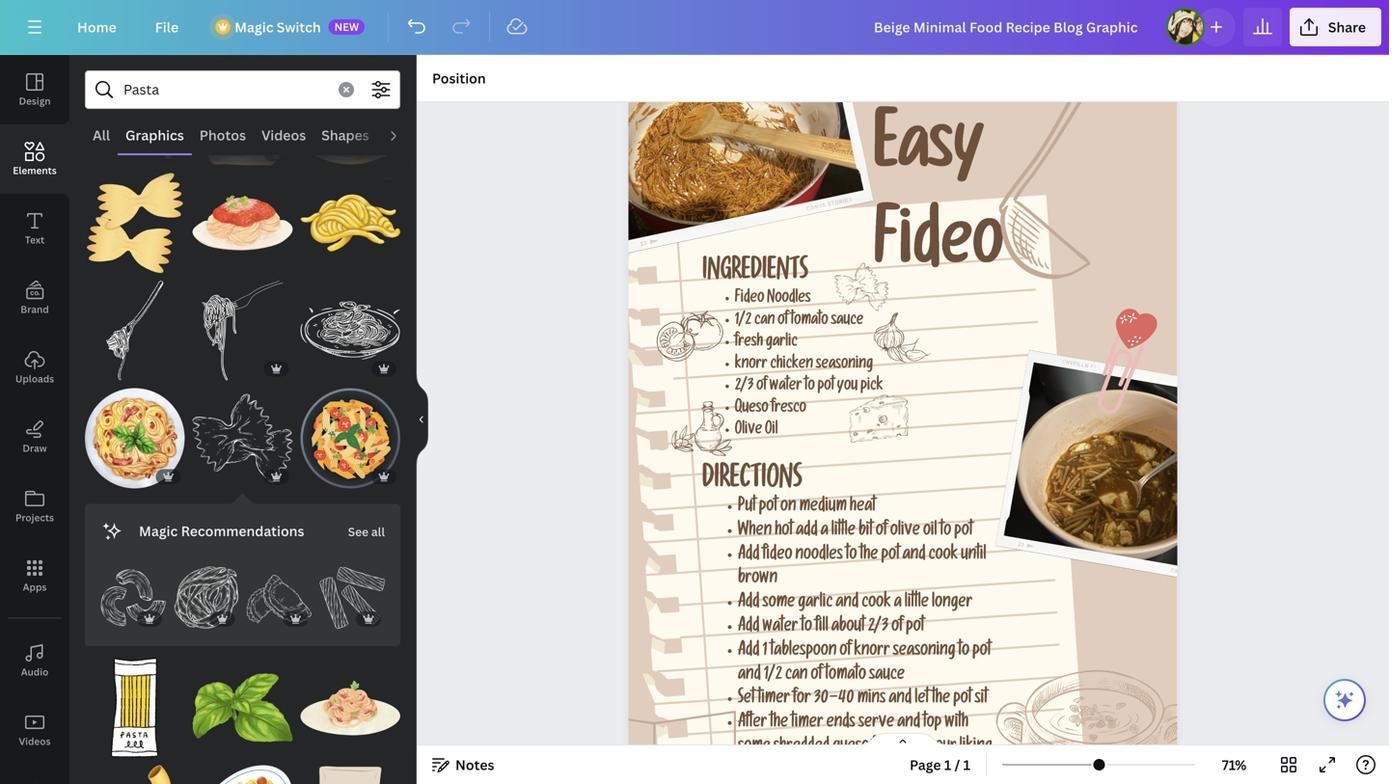 Task type: vqa. For each thing, say whether or not it's contained in the screenshot.
2nd "Get Started In Canva"
no



Task type: locate. For each thing, give the bounding box(es) containing it.
0 vertical spatial videos
[[261, 126, 306, 144]]

2 add from the top
[[738, 595, 760, 613]]

garlic up chicken
[[766, 335, 798, 352]]

1 horizontal spatial sauce
[[870, 667, 905, 685]]

1 horizontal spatial 2/3
[[868, 619, 889, 637]]

elements
[[13, 164, 57, 177]]

to down chicken
[[805, 379, 815, 396]]

1 horizontal spatial 1
[[944, 756, 952, 774]]

2/3
[[735, 379, 754, 396], [868, 619, 889, 637]]

pot
[[818, 379, 835, 396], [759, 499, 778, 517], [955, 523, 973, 541], [882, 547, 900, 565], [906, 619, 925, 637], [973, 643, 991, 661], [954, 691, 972, 709]]

graphics button
[[118, 117, 192, 153]]

0 horizontal spatial a
[[821, 523, 829, 541]]

1 horizontal spatial little
[[905, 595, 929, 613]]

little left bit
[[832, 523, 856, 541]]

some
[[763, 595, 795, 613], [738, 739, 771, 757]]

water down chicken
[[770, 379, 802, 396]]

0 horizontal spatial little
[[832, 523, 856, 541]]

knorr down about
[[854, 643, 890, 661]]

and left let in the bottom of the page
[[889, 691, 912, 709]]

the right let in the bottom of the page
[[932, 691, 951, 709]]

brown
[[738, 571, 778, 589]]

1 right / at the bottom right
[[964, 756, 971, 774]]

homemade pasta in bag image
[[193, 65, 293, 165]]

0 vertical spatial can
[[755, 314, 775, 330]]

can inside the fideo noodles 1/2 can of tomato sauce fresh garlic knorr chicken seasoning 2/3 of water to pot you pick queso fresco olive oil
[[755, 314, 775, 330]]

1 vertical spatial timer
[[792, 715, 824, 733]]

0 vertical spatial audio
[[385, 126, 423, 144]]

hide image
[[416, 373, 428, 466]]

of
[[778, 314, 789, 330], [757, 379, 767, 396], [876, 523, 888, 541], [892, 619, 903, 637], [840, 643, 852, 661], [811, 667, 823, 685]]

0 vertical spatial garlic
[[766, 335, 798, 352]]

0 horizontal spatial sauce
[[831, 314, 864, 330]]

1 horizontal spatial seasoning
[[893, 643, 956, 661]]

magic left switch at top left
[[235, 18, 274, 36]]

1 vertical spatial 2/3
[[868, 619, 889, 637]]

the down bit
[[860, 547, 879, 565]]

fresco up "oil"
[[772, 401, 807, 418]]

water inside put pot on medium heat when hot add a little bit of olive oil to pot add fideo noodles to the pot and cook until brown add some garlic and cook a little longer add water to fill about 2/3 of pot add 1 tablespoon of knorr seasoning to pot and 1/2 can of tomato sauce set timer for 30-40 mins and let the pot sit after the timer ends serve and top with some shredded queso fresco to your liking
[[763, 619, 798, 637]]

0 horizontal spatial 1/2
[[735, 314, 752, 330]]

tomato
[[791, 314, 829, 330], [826, 667, 867, 685]]

until
[[961, 547, 987, 565]]

top
[[924, 715, 942, 733]]

to
[[805, 379, 815, 396], [941, 523, 952, 541], [846, 547, 857, 565], [801, 619, 813, 637], [959, 643, 970, 661], [914, 739, 925, 757]]

0 vertical spatial 2/3
[[735, 379, 754, 396]]

sauce
[[831, 314, 864, 330], [870, 667, 905, 685]]

0 vertical spatial videos button
[[254, 117, 314, 153]]

bag of pasta image
[[85, 658, 185, 758]]

some down after
[[738, 739, 771, 757]]

2/3 right about
[[868, 619, 889, 637]]

can
[[755, 314, 775, 330], [786, 667, 808, 685]]

audio
[[385, 126, 423, 144], [21, 666, 49, 679]]

1 vertical spatial audio button
[[0, 626, 69, 696]]

1 vertical spatial seasoning
[[893, 643, 956, 661]]

1 vertical spatial magic
[[139, 522, 178, 540]]

cook
[[929, 547, 958, 565], [862, 595, 891, 613]]

audio right the shapes button
[[385, 126, 423, 144]]

0 vertical spatial fresco
[[772, 401, 807, 418]]

1 horizontal spatial audio button
[[377, 117, 431, 153]]

tomato down noodles
[[791, 314, 829, 330]]

1 vertical spatial some
[[738, 739, 771, 757]]

1 horizontal spatial fideo
[[874, 216, 1004, 288]]

1 vertical spatial little
[[905, 595, 929, 613]]

group
[[85, 65, 185, 165], [193, 65, 293, 165], [300, 65, 400, 165], [85, 161, 185, 273], [193, 161, 293, 273], [300, 161, 400, 273], [85, 269, 185, 381], [193, 269, 293, 381], [300, 281, 400, 381], [85, 377, 185, 489], [300, 377, 400, 489], [193, 389, 293, 489], [100, 554, 166, 631], [173, 554, 239, 631], [320, 554, 385, 631], [247, 566, 312, 631], [85, 658, 185, 758], [193, 658, 293, 758], [300, 658, 400, 758], [85, 754, 185, 784], [193, 754, 293, 784], [300, 754, 400, 784]]

water inside the fideo noodles 1/2 can of tomato sauce fresh garlic knorr chicken seasoning 2/3 of water to pot you pick queso fresco olive oil
[[770, 379, 802, 396]]

1 horizontal spatial a
[[894, 595, 902, 613]]

garlic up fill
[[798, 595, 833, 613]]

1 left / at the bottom right
[[944, 756, 952, 774]]

photos button
[[192, 117, 254, 153]]

pot left sit
[[954, 691, 972, 709]]

of right about
[[892, 619, 903, 637]]

can up fresh
[[755, 314, 775, 330]]

on
[[781, 499, 797, 517]]

a left longer
[[894, 595, 902, 613]]

audio button
[[377, 117, 431, 153], [0, 626, 69, 696]]

see
[[348, 524, 369, 540]]

let
[[915, 691, 929, 709]]

0 horizontal spatial knorr
[[735, 357, 768, 374]]

Search elements search field
[[124, 71, 327, 108]]

fideo inside the fideo noodles 1/2 can of tomato sauce fresh garlic knorr chicken seasoning 2/3 of water to pot you pick queso fresco olive oil
[[735, 292, 765, 308]]

0 horizontal spatial videos
[[19, 735, 51, 748]]

pot left the you
[[818, 379, 835, 396]]

1 vertical spatial 1/2
[[764, 667, 783, 685]]

0 vertical spatial little
[[832, 523, 856, 541]]

audio button down apps
[[0, 626, 69, 696]]

chicken
[[771, 357, 814, 374]]

0 horizontal spatial fresco
[[772, 401, 807, 418]]

knorr
[[735, 357, 768, 374], [854, 643, 890, 661]]

little left longer
[[905, 595, 929, 613]]

pot up until
[[955, 523, 973, 541]]

fideo for fideo noodles 1/2 can of tomato sauce fresh garlic knorr chicken seasoning 2/3 of water to pot you pick queso fresco olive oil
[[735, 292, 765, 308]]

0 vertical spatial knorr
[[735, 357, 768, 374]]

see all button
[[346, 512, 387, 550]]

0 horizontal spatial seasoning
[[816, 357, 873, 374]]

0 vertical spatial tomato
[[791, 314, 829, 330]]

audio button right shapes
[[377, 117, 431, 153]]

water
[[770, 379, 802, 396], [763, 619, 798, 637]]

0 horizontal spatial 2/3
[[735, 379, 754, 396]]

2/3 up queso
[[735, 379, 754, 396]]

position button
[[425, 63, 494, 94]]

1 vertical spatial knorr
[[854, 643, 890, 661]]

a
[[821, 523, 829, 541], [894, 595, 902, 613]]

0 vertical spatial timer
[[758, 691, 790, 709]]

bit
[[859, 523, 873, 541]]

1 vertical spatial garlic
[[798, 595, 833, 613]]

a right add
[[821, 523, 829, 541]]

home link
[[62, 8, 132, 46]]

2 vertical spatial the
[[770, 715, 789, 733]]

1 vertical spatial cook
[[862, 595, 891, 613]]

0 horizontal spatial magic
[[139, 522, 178, 540]]

0 horizontal spatial garlic
[[766, 335, 798, 352]]

1 horizontal spatial the
[[860, 547, 879, 565]]

timer
[[758, 691, 790, 709], [792, 715, 824, 733]]

and down olive
[[903, 547, 926, 565]]

tomato up 40
[[826, 667, 867, 685]]

1 left tablespoon
[[763, 643, 768, 661]]

1/2
[[735, 314, 752, 330], [764, 667, 783, 685]]

fresco inside put pot on medium heat when hot add a little bit of olive oil to pot add fideo noodles to the pot and cook until brown add some garlic and cook a little longer add water to fill about 2/3 of pot add 1 tablespoon of knorr seasoning to pot and 1/2 can of tomato sauce set timer for 30-40 mins and let the pot sit after the timer ends serve and top with some shredded queso fresco to your liking
[[872, 739, 911, 757]]

0 horizontal spatial audio
[[21, 666, 49, 679]]

0 horizontal spatial timer
[[758, 691, 790, 709]]

magic inside main menu bar
[[235, 18, 274, 36]]

1 vertical spatial sauce
[[870, 667, 905, 685]]

0 horizontal spatial videos button
[[0, 696, 69, 765]]

1 horizontal spatial magic
[[235, 18, 274, 36]]

sit
[[975, 691, 988, 709]]

of right bit
[[876, 523, 888, 541]]

2 horizontal spatial the
[[932, 691, 951, 709]]

design
[[19, 95, 51, 108]]

put pot on medium heat when hot add a little bit of olive oil to pot add fideo noodles to the pot and cook until brown add some garlic and cook a little longer add water to fill about 2/3 of pot add 1 tablespoon of knorr seasoning to pot and 1/2 can of tomato sauce set timer for 30-40 mins and let the pot sit after the timer ends serve and top with some shredded queso fresco to your liking
[[738, 499, 993, 757]]

1
[[763, 643, 768, 661], [944, 756, 952, 774], [964, 756, 971, 774]]

little
[[832, 523, 856, 541], [905, 595, 929, 613]]

0 vertical spatial a
[[821, 523, 829, 541]]

timer down 'for'
[[792, 715, 824, 733]]

1/2 down tablespoon
[[764, 667, 783, 685]]

can up 'for'
[[786, 667, 808, 685]]

painterly basil image
[[193, 658, 293, 758]]

magic left recommendations at bottom
[[139, 522, 178, 540]]

some down brown
[[763, 595, 795, 613]]

1 horizontal spatial cook
[[929, 547, 958, 565]]

sauce up "mins" on the right bottom of the page
[[870, 667, 905, 685]]

fideo
[[874, 216, 1004, 288], [735, 292, 765, 308]]

apps
[[23, 581, 47, 594]]

pot down olive
[[882, 547, 900, 565]]

1 vertical spatial can
[[786, 667, 808, 685]]

0 vertical spatial fideo
[[874, 216, 1004, 288]]

the right after
[[770, 715, 789, 733]]

audio down apps
[[21, 666, 49, 679]]

fresco down serve
[[872, 739, 911, 757]]

0 horizontal spatial fideo
[[735, 292, 765, 308]]

0 vertical spatial sauce
[[831, 314, 864, 330]]

queso
[[833, 739, 869, 757]]

1 horizontal spatial timer
[[792, 715, 824, 733]]

oil
[[765, 423, 778, 440]]

shredded
[[774, 739, 830, 757]]

apps button
[[0, 541, 69, 611]]

of down noodles
[[778, 314, 789, 330]]

add
[[738, 547, 760, 565], [738, 595, 760, 613], [738, 619, 760, 637], [738, 643, 760, 661]]

to inside the fideo noodles 1/2 can of tomato sauce fresh garlic knorr chicken seasoning 2/3 of water to pot you pick queso fresco olive oil
[[805, 379, 815, 396]]

tomato inside the fideo noodles 1/2 can of tomato sauce fresh garlic knorr chicken seasoning 2/3 of water to pot you pick queso fresco olive oil
[[791, 314, 829, 330]]

seasoning up the you
[[816, 357, 873, 374]]

ingredients
[[703, 261, 808, 288]]

0 vertical spatial water
[[770, 379, 802, 396]]

cook up about
[[862, 595, 891, 613]]

uploads button
[[0, 333, 69, 402]]

0 horizontal spatial can
[[755, 314, 775, 330]]

1 vertical spatial the
[[932, 691, 951, 709]]

0 vertical spatial audio button
[[377, 117, 431, 153]]

0 vertical spatial magic
[[235, 18, 274, 36]]

file button
[[140, 8, 194, 46]]

seasoning
[[816, 357, 873, 374], [893, 643, 956, 661]]

2/3 inside the fideo noodles 1/2 can of tomato sauce fresh garlic knorr chicken seasoning 2/3 of water to pot you pick queso fresco olive oil
[[735, 379, 754, 396]]

timer right set
[[758, 691, 790, 709]]

1 vertical spatial videos
[[19, 735, 51, 748]]

1 vertical spatial fideo
[[735, 292, 765, 308]]

1 vertical spatial tomato
[[826, 667, 867, 685]]

fresh
[[735, 335, 763, 352]]

1 vertical spatial fresco
[[872, 739, 911, 757]]

1 horizontal spatial audio
[[385, 126, 423, 144]]

0 horizontal spatial 1
[[763, 643, 768, 661]]

videos
[[261, 126, 306, 144], [19, 735, 51, 748]]

1 horizontal spatial fresco
[[872, 739, 911, 757]]

knorr down fresh
[[735, 357, 768, 374]]

1/2 up fresh
[[735, 314, 752, 330]]

fresco
[[772, 401, 807, 418], [872, 739, 911, 757]]

and
[[903, 547, 926, 565], [836, 595, 859, 613], [738, 667, 761, 685], [889, 691, 912, 709], [898, 715, 921, 733]]

farfalle pasta illustration image
[[835, 263, 889, 311]]

1 horizontal spatial can
[[786, 667, 808, 685]]

water up tablespoon
[[763, 619, 798, 637]]

olive oil hand drawn image
[[672, 401, 733, 456]]

cook down oil
[[929, 547, 958, 565]]

pot inside the fideo noodles 1/2 can of tomato sauce fresh garlic knorr chicken seasoning 2/3 of water to pot you pick queso fresco olive oil
[[818, 379, 835, 396]]

new
[[335, 19, 359, 34]]

of down about
[[840, 643, 852, 661]]

sauce down farfalle pasta illustration image
[[831, 314, 864, 330]]

magic for magic switch
[[235, 18, 274, 36]]

0 vertical spatial seasoning
[[816, 357, 873, 374]]

laddle icon image
[[936, 0, 1238, 302]]

medium
[[800, 499, 847, 517]]

olive
[[891, 523, 921, 541]]

garlic
[[766, 335, 798, 352], [798, 595, 833, 613]]

1 horizontal spatial knorr
[[854, 643, 890, 661]]

hot
[[775, 523, 793, 541]]

1 vertical spatial water
[[763, 619, 798, 637]]

you
[[837, 379, 858, 396]]

pasta carbonara with basil image
[[85, 389, 185, 489]]

seasoning up let in the bottom of the page
[[893, 643, 956, 661]]

1 vertical spatial audio
[[21, 666, 49, 679]]

1 inside put pot on medium heat when hot add a little bit of olive oil to pot add fideo noodles to the pot and cook until brown add some garlic and cook a little longer add water to fill about 2/3 of pot add 1 tablespoon of knorr seasoning to pot and 1/2 can of tomato sauce set timer for 30-40 mins and let the pot sit after the timer ends serve and top with some shredded queso fresco to your liking
[[763, 643, 768, 661]]

textured pasta with meatballs image
[[300, 65, 400, 165]]

1 horizontal spatial 1/2
[[764, 667, 783, 685]]

watercolor italian food carbonara image
[[300, 658, 400, 758]]

put
[[738, 499, 756, 517]]

1 vertical spatial a
[[894, 595, 902, 613]]

1 horizontal spatial garlic
[[798, 595, 833, 613]]

to right oil
[[941, 523, 952, 541]]

serve
[[859, 715, 895, 733]]

0 vertical spatial 1/2
[[735, 314, 752, 330]]



Task type: describe. For each thing, give the bounding box(es) containing it.
all button
[[85, 117, 118, 153]]

1 add from the top
[[738, 547, 760, 565]]

directions
[[703, 468, 803, 497]]

of up queso
[[757, 379, 767, 396]]

fill
[[815, 619, 829, 637]]

fideo for fideo
[[874, 216, 1004, 288]]

longer
[[932, 595, 973, 613]]

to right noodles
[[846, 547, 857, 565]]

see all
[[348, 524, 385, 540]]

3 add from the top
[[738, 619, 760, 637]]

knorr inside put pot on medium heat when hot add a little bit of olive oil to pot add fideo noodles to the pot and cook until brown add some garlic and cook a little longer add water to fill about 2/3 of pot add 1 tablespoon of knorr seasoning to pot and 1/2 can of tomato sauce set timer for 30-40 mins and let the pot sit after the timer ends serve and top with some shredded queso fresco to your liking
[[854, 643, 890, 661]]

and left top
[[898, 715, 921, 733]]

design button
[[0, 55, 69, 124]]

graphics
[[125, 126, 184, 144]]

canva assistant image
[[1333, 689, 1357, 712]]

switch
[[277, 18, 321, 36]]

pasta image
[[85, 65, 185, 165]]

painterly bigoli pasta image
[[300, 173, 400, 273]]

modern geometric elbow macaroni pasta noodle image
[[85, 766, 185, 784]]

pot up sit
[[973, 643, 991, 661]]

can inside put pot on medium heat when hot add a little bit of olive oil to pot add fideo noodles to the pot and cook until brown add some garlic and cook a little longer add water to fill about 2/3 of pot add 1 tablespoon of knorr seasoning to pot and 1/2 can of tomato sauce set timer for 30-40 mins and let the pot sit after the timer ends serve and top with some shredded queso fresco to your liking
[[786, 667, 808, 685]]

draw button
[[0, 402, 69, 472]]

noodles
[[767, 292, 811, 308]]

queso
[[735, 401, 769, 418]]

audio inside side panel tab list
[[21, 666, 49, 679]]

knorr inside the fideo noodles 1/2 can of tomato sauce fresh garlic knorr chicken seasoning 2/3 of water to pot you pick queso fresco olive oil
[[735, 357, 768, 374]]

garlic inside put pot on medium heat when hot add a little bit of olive oil to pot add fideo noodles to the pot and cook until brown add some garlic and cook a little longer add water to fill about 2/3 of pot add 1 tablespoon of knorr seasoning to pot and 1/2 can of tomato sauce set timer for 30-40 mins and let the pot sit after the timer ends serve and top with some shredded queso fresco to your liking
[[798, 595, 833, 613]]

pick
[[861, 379, 883, 396]]

notes
[[455, 756, 494, 774]]

Design title text field
[[859, 8, 1159, 46]]

1/2 inside put pot on medium heat when hot add a little bit of olive oil to pot add fideo noodles to the pot and cook until brown add some garlic and cook a little longer add water to fill about 2/3 of pot add 1 tablespoon of knorr seasoning to pot and 1/2 can of tomato sauce set timer for 30-40 mins and let the pot sit after the timer ends serve and top with some shredded queso fresco to your liking
[[764, 667, 783, 685]]

add
[[796, 523, 818, 541]]

share
[[1329, 18, 1366, 36]]

pot left on
[[759, 499, 778, 517]]

heat
[[850, 499, 876, 517]]

page 1 / 1
[[910, 756, 971, 774]]

to left your
[[914, 739, 925, 757]]

pasta penne italian food. image
[[300, 389, 400, 489]]

to down longer
[[959, 643, 970, 661]]

garlic inside the fideo noodles 1/2 can of tomato sauce fresh garlic knorr chicken seasoning 2/3 of water to pot you pick queso fresco olive oil
[[766, 335, 798, 352]]

when
[[738, 523, 772, 541]]

home
[[77, 18, 117, 36]]

noodles
[[796, 547, 843, 565]]

0 horizontal spatial audio button
[[0, 626, 69, 696]]

sauce inside the fideo noodles 1/2 can of tomato sauce fresh garlic knorr chicken seasoning 2/3 of water to pot you pick queso fresco olive oil
[[831, 314, 864, 330]]

videos inside side panel tab list
[[19, 735, 51, 748]]

side panel tab list
[[0, 55, 69, 784]]

to left fill
[[801, 619, 813, 637]]

draw
[[23, 442, 47, 455]]

0 horizontal spatial the
[[770, 715, 789, 733]]

homemade-pasta-in-bag. italian pasta in bags image
[[300, 766, 400, 784]]

magic recommendations
[[139, 522, 304, 540]]

1 horizontal spatial videos button
[[254, 117, 314, 153]]

and up set
[[738, 667, 761, 685]]

seasoning inside put pot on medium heat when hot add a little bit of olive oil to pot add fideo noodles to the pot and cook until brown add some garlic and cook a little longer add water to fill about 2/3 of pot add 1 tablespoon of knorr seasoning to pot and 1/2 can of tomato sauce set timer for 30-40 mins and let the pot sit after the timer ends serve and top with some shredded queso fresco to your liking
[[893, 643, 956, 661]]

share button
[[1290, 8, 1382, 46]]

71% button
[[1203, 750, 1266, 781]]

after
[[738, 715, 767, 733]]

show pages image
[[857, 732, 949, 748]]

0 horizontal spatial cook
[[862, 595, 891, 613]]

photos
[[200, 126, 246, 144]]

your
[[928, 739, 957, 757]]

textured geometric healthy pasta with tomato image
[[193, 766, 293, 784]]

brand
[[21, 303, 49, 316]]

modern geometric farfalle pasta noodle image
[[85, 173, 185, 273]]

0 vertical spatial some
[[763, 595, 795, 613]]

1/2 inside the fideo noodles 1/2 can of tomato sauce fresh garlic knorr chicken seasoning 2/3 of water to pot you pick queso fresco olive oil
[[735, 314, 752, 330]]

shapes button
[[314, 117, 377, 153]]

page
[[910, 756, 941, 774]]

of up 30-
[[811, 667, 823, 685]]

seasoning inside the fideo noodles 1/2 can of tomato sauce fresh garlic knorr chicken seasoning 2/3 of water to pot you pick queso fresco olive oil
[[816, 357, 873, 374]]

uploads
[[15, 372, 54, 385]]

2 horizontal spatial 1
[[964, 756, 971, 774]]

with
[[945, 715, 969, 733]]

40
[[839, 691, 855, 709]]

elements button
[[0, 124, 69, 194]]

fresco inside the fideo noodles 1/2 can of tomato sauce fresh garlic knorr chicken seasoning 2/3 of water to pot you pick queso fresco olive oil
[[772, 401, 807, 418]]

text button
[[0, 194, 69, 263]]

2/3 inside put pot on medium heat when hot add a little bit of olive oil to pot add fideo noodles to the pot and cook until brown add some garlic and cook a little longer add water to fill about 2/3 of pot add 1 tablespoon of knorr seasoning to pot and 1/2 can of tomato sauce set timer for 30-40 mins and let the pot sit after the timer ends serve and top with some shredded queso fresco to your liking
[[868, 619, 889, 637]]

0 vertical spatial the
[[860, 547, 879, 565]]

magic for magic recommendations
[[139, 522, 178, 540]]

tablespoon
[[771, 643, 837, 661]]

set
[[738, 691, 755, 709]]

for
[[793, 691, 811, 709]]

/
[[955, 756, 960, 774]]

grey line cookbook icon isolated on white background. cooking book icon. recipe book. fork and knife icons. cutlery symbol.  vector illustration image
[[573, 710, 736, 784]]

1 vertical spatial videos button
[[0, 696, 69, 765]]

notes button
[[425, 750, 502, 781]]

projects button
[[0, 472, 69, 541]]

mins
[[858, 691, 886, 709]]

easy
[[874, 120, 984, 192]]

oil
[[923, 523, 938, 541]]

4 add from the top
[[738, 643, 760, 661]]

ends
[[827, 715, 856, 733]]

about
[[832, 619, 865, 637]]

sauce inside put pot on medium heat when hot add a little bit of olive oil to pot add fideo noodles to the pot and cook until brown add some garlic and cook a little longer add water to fill about 2/3 of pot add 1 tablespoon of knorr seasoning to pot and 1/2 can of tomato sauce set timer for 30-40 mins and let the pot sit after the timer ends serve and top with some shredded queso fresco to your liking
[[870, 667, 905, 685]]

projects
[[15, 511, 54, 524]]

0 vertical spatial cook
[[929, 547, 958, 565]]

shapes
[[321, 126, 369, 144]]

recommendations
[[181, 522, 304, 540]]

text
[[25, 234, 44, 247]]

fideo noodles 1/2 can of tomato sauce fresh garlic knorr chicken seasoning 2/3 of water to pot you pick queso fresco olive oil
[[735, 292, 883, 440]]

liking
[[960, 739, 993, 757]]

fideo
[[763, 547, 793, 565]]

71%
[[1222, 756, 1247, 774]]

main menu bar
[[0, 0, 1389, 55]]

watercolor italian food spaghetti image
[[193, 173, 293, 273]]

magic switch
[[235, 18, 321, 36]]

tomato inside put pot on medium heat when hot add a little bit of olive oil to pot add fideo noodles to the pot and cook until brown add some garlic and cook a little longer add water to fill about 2/3 of pot add 1 tablespoon of knorr seasoning to pot and 1/2 can of tomato sauce set timer for 30-40 mins and let the pot sit after the timer ends serve and top with some shredded queso fresco to your liking
[[826, 667, 867, 685]]

and up about
[[836, 595, 859, 613]]

pot right about
[[906, 619, 925, 637]]

position
[[432, 69, 486, 87]]

all
[[93, 126, 110, 144]]

brand button
[[0, 263, 69, 333]]

all
[[371, 524, 385, 540]]

1 horizontal spatial videos
[[261, 126, 306, 144]]

olive
[[735, 423, 763, 440]]

file
[[155, 18, 179, 36]]

30-
[[814, 691, 839, 709]]



